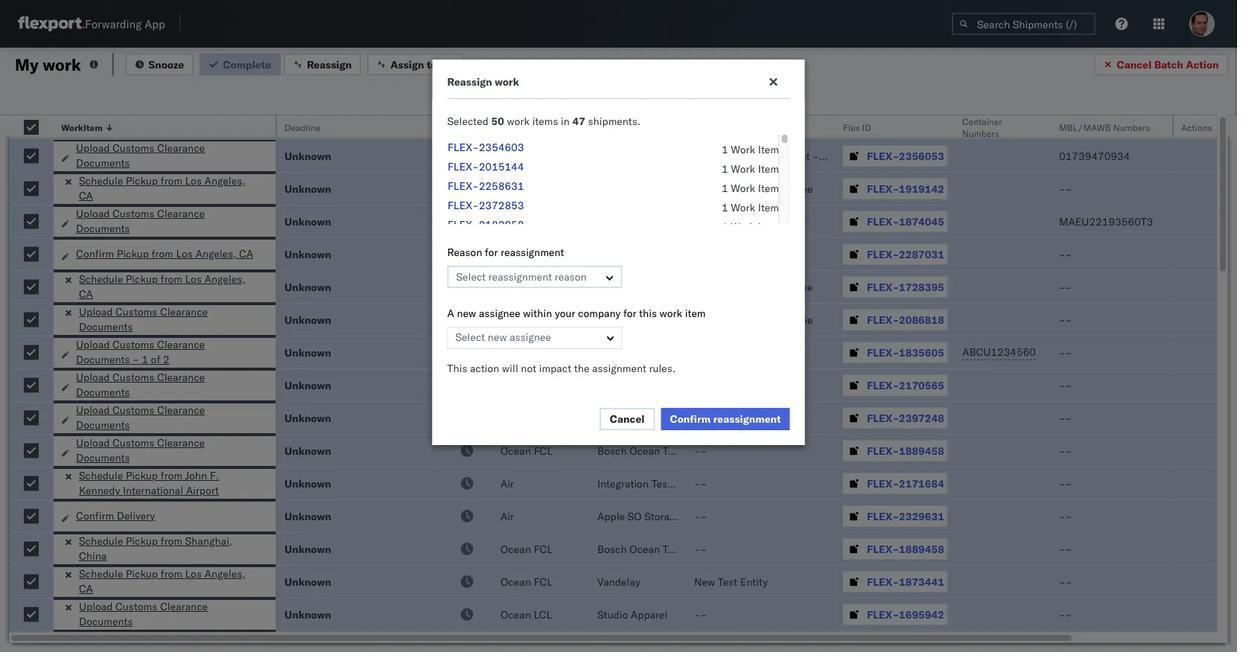 Task type: locate. For each thing, give the bounding box(es) containing it.
2 vertical spatial vandelay
[[598, 576, 641, 589]]

from for flex-1728395
[[161, 273, 182, 286]]

work
[[731, 143, 756, 156], [731, 162, 756, 176], [731, 182, 756, 195], [731, 201, 756, 214], [731, 221, 756, 234]]

documents for flex-1835605
[[76, 353, 130, 366]]

customs for flex-2397248
[[113, 404, 154, 417]]

customs down of
[[113, 404, 154, 417]]

unknown
[[285, 149, 332, 162], [285, 182, 332, 195], [285, 215, 332, 228], [285, 248, 332, 261], [285, 281, 332, 294], [285, 313, 332, 326], [285, 346, 332, 359], [285, 379, 332, 392], [285, 412, 332, 425], [285, 445, 332, 458], [285, 477, 332, 490], [285, 510, 332, 523], [285, 543, 332, 556], [285, 576, 332, 589], [285, 609, 332, 622]]

1 inside upload customs clearance documents - 1 of 2
[[142, 353, 148, 366]]

1 work item for flex-2258631
[[722, 182, 779, 195]]

schedule down 'china'
[[79, 568, 123, 581]]

vandelay up the studio
[[598, 576, 641, 589]]

abcu1234560
[[963, 346, 1037, 359]]

2171684
[[900, 477, 945, 490]]

numbers down container
[[963, 128, 1000, 139]]

for left this
[[624, 307, 637, 320]]

lcl
[[534, 346, 552, 359], [534, 609, 552, 622]]

2354603
[[479, 141, 524, 154]]

select
[[457, 271, 486, 284], [456, 331, 485, 344]]

flex-2015144
[[448, 160, 524, 173]]

customs up of
[[113, 338, 154, 351]]

cancel inside button
[[610, 413, 645, 426]]

deadline button
[[277, 119, 426, 133]]

2 integration test account - on ag from the left
[[695, 149, 855, 162]]

3 vandelay from the top
[[598, 576, 641, 589]]

1 vertical spatial cancel
[[610, 413, 645, 426]]

0 vertical spatial demo
[[639, 248, 667, 261]]

studio
[[598, 609, 628, 622]]

3 air from the top
[[501, 477, 514, 490]]

2 vertical spatial demo
[[639, 379, 667, 392]]

bosch
[[598, 445, 627, 458], [598, 543, 627, 556]]

2 ocean fcl from the top
[[501, 215, 553, 228]]

reassign for reassign work
[[448, 75, 492, 88]]

2 vertical spatial flexport demo consignee
[[598, 379, 720, 392]]

2 ag from the left
[[841, 149, 855, 162]]

1 horizontal spatial new
[[488, 331, 507, 344]]

assignee down within
[[510, 331, 552, 344]]

vandelay up assignment
[[598, 346, 641, 359]]

customs up confirm pickup from los angeles, ca
[[113, 207, 154, 220]]

air for flex-2356053
[[501, 149, 514, 162]]

2258631
[[479, 180, 524, 193]]

1 1 work item from the top
[[722, 143, 779, 156]]

in
[[561, 115, 570, 128]]

schedule pickup from los angeles, ca link for flexport demo consignee
[[79, 272, 256, 302]]

0 vertical spatial select
[[457, 271, 486, 284]]

reassign
[[307, 58, 352, 71], [448, 75, 492, 88]]

storage
[[645, 510, 681, 523]]

upload customs clearance documents link for flex-2170565
[[76, 370, 259, 400]]

upload customs clearance documents button for flexport demo consignee
[[76, 370, 259, 402]]

confirm pickup from los angeles, ca button
[[76, 247, 253, 263]]

2 vertical spatial flexport
[[598, 379, 637, 392]]

1 horizontal spatial account
[[771, 149, 811, 162]]

3 1 work item from the top
[[722, 182, 779, 195]]

flexport for flex-2170565
[[598, 379, 637, 392]]

the
[[574, 362, 590, 375]]

consignee
[[763, 182, 813, 195], [670, 248, 720, 261], [670, 281, 720, 294], [763, 281, 813, 294], [667, 313, 717, 326], [763, 313, 813, 326], [670, 379, 720, 392]]

1 vertical spatial 1889458
[[900, 543, 945, 556]]

bosch down the apple
[[598, 543, 627, 556]]

flex-1874045
[[868, 215, 945, 228]]

flexport demo consignee
[[598, 248, 720, 261], [598, 281, 720, 294], [598, 379, 720, 392]]

mbl/mawb
[[1060, 122, 1112, 133]]

cancel left batch
[[1118, 58, 1152, 71]]

5 upload customs clearance documents button from the top
[[76, 436, 259, 467]]

1 integration from the left
[[598, 149, 649, 162]]

flex- down the flex id button
[[868, 149, 900, 162]]

1 for 2372853
[[722, 201, 728, 214]]

flex-2258631
[[448, 180, 524, 193]]

None checkbox
[[24, 120, 39, 135], [24, 214, 39, 229], [24, 280, 39, 295], [24, 444, 39, 459], [24, 477, 39, 492], [24, 542, 39, 557], [24, 575, 39, 590], [24, 608, 39, 623], [24, 120, 39, 135], [24, 214, 39, 229], [24, 280, 39, 295], [24, 444, 39, 459], [24, 477, 39, 492], [24, 542, 39, 557], [24, 575, 39, 590], [24, 608, 39, 623]]

container
[[963, 116, 1003, 127]]

schedule pickup from los angeles, ca
[[79, 174, 246, 202], [79, 273, 246, 301], [79, 568, 246, 596]]

2 vertical spatial schedule pickup from los angeles, ca link
[[79, 567, 256, 597]]

schedule down confirm pickup from los angeles, ca button
[[79, 273, 123, 286]]

2 vertical spatial reassignment
[[714, 413, 781, 426]]

upload
[[76, 142, 110, 155], [76, 207, 110, 220], [79, 306, 113, 319], [76, 338, 110, 351], [76, 371, 110, 384], [76, 404, 110, 417], [76, 437, 110, 450], [79, 601, 113, 614]]

flex- up reason
[[448, 218, 479, 231]]

upload for flex-2356053
[[76, 142, 110, 155]]

selected 50 work items in 47 shipments.
[[448, 115, 641, 128]]

pickup inside schedule pickup from shanghai, china
[[126, 535, 158, 548]]

1 item from the top
[[758, 143, 779, 156]]

item for flex-2183952
[[758, 221, 779, 234]]

assign
[[391, 58, 424, 71]]

6 ocean fcl from the top
[[501, 445, 553, 458]]

7 ocean fcl from the top
[[501, 543, 553, 556]]

2 resize handle column header from the left
[[258, 116, 276, 653]]

0 vertical spatial flexport demo consignee
[[598, 248, 720, 261]]

1889458 up 1873441
[[900, 543, 945, 556]]

clearance for flex-2356053
[[157, 142, 205, 155]]

2 lcl from the top
[[534, 609, 552, 622]]

customs inside upload customs clearance documents - 1 of 2
[[113, 338, 154, 351]]

flex-2287031 button
[[844, 244, 948, 265], [844, 244, 948, 265]]

2086818
[[900, 313, 945, 326]]

0 vertical spatial confirm
[[76, 247, 114, 260]]

2 air from the top
[[501, 313, 514, 326]]

ocean lcl
[[501, 346, 552, 359], [501, 609, 552, 622]]

schedule pickup from los angeles, ca link down the "workitem" 'button'
[[79, 174, 256, 203]]

4 air from the top
[[501, 510, 514, 523]]

customs up upload customs clearance documents - 1 of 2 at the left bottom
[[116, 306, 157, 319]]

upload inside upload customs clearance documents - 1 of 2
[[76, 338, 110, 351]]

from for flex-2171684
[[161, 470, 182, 483]]

0 vertical spatial for
[[485, 246, 498, 259]]

1 vertical spatial select
[[456, 331, 485, 344]]

selected
[[448, 115, 489, 128]]

flex-1889458 down flex-2329631
[[868, 543, 945, 556]]

None checkbox
[[24, 149, 39, 164], [24, 181, 39, 196], [24, 247, 39, 262], [24, 313, 39, 328], [24, 345, 39, 360], [24, 378, 39, 393], [24, 411, 39, 426], [24, 509, 39, 524], [24, 149, 39, 164], [24, 181, 39, 196], [24, 247, 39, 262], [24, 313, 39, 328], [24, 345, 39, 360], [24, 378, 39, 393], [24, 411, 39, 426], [24, 509, 39, 524]]

numbers right mbl/mawb on the top of page
[[1114, 122, 1151, 133]]

flex-2183952 link
[[448, 218, 524, 235]]

for down flex-2183952 link
[[485, 246, 498, 259]]

1 vertical spatial confirm
[[670, 413, 711, 426]]

item for flex-2354603
[[758, 143, 779, 156]]

flex- down flex-2287031
[[868, 281, 900, 294]]

3 work from the top
[[731, 182, 756, 195]]

flex-2354603 link
[[448, 141, 524, 157]]

clearance for flex-1874045
[[157, 207, 205, 220]]

4 1 work item from the top
[[722, 201, 779, 214]]

(do
[[684, 510, 705, 523]]

4 work from the top
[[731, 201, 756, 214]]

1
[[722, 143, 728, 156], [722, 162, 728, 176], [722, 182, 728, 195], [722, 201, 728, 214], [722, 221, 728, 234], [142, 353, 148, 366]]

kennedy
[[79, 484, 120, 498]]

1728395
[[900, 281, 945, 294]]

2 work from the top
[[731, 162, 756, 176]]

reassignment for select
[[489, 271, 552, 284]]

2 integration from the left
[[695, 149, 746, 162]]

angeles, for flex-1728395
[[205, 273, 246, 286]]

schedule for vandelay
[[79, 568, 123, 581]]

bosch ocean test down the cancel button
[[598, 445, 683, 458]]

3 schedule from the top
[[79, 470, 123, 483]]

bosch ocean test
[[598, 445, 683, 458], [598, 543, 683, 556]]

1 for 2354603
[[722, 143, 728, 156]]

demo for flex-2170565
[[639, 379, 667, 392]]

0 vertical spatial assignee
[[479, 307, 521, 320]]

2 on from the left
[[822, 149, 838, 162]]

pickup inside schedule pickup from john f. kennedy international airport
[[126, 470, 158, 483]]

4 schedule from the top
[[79, 535, 123, 548]]

upload customs clearance documents link for flex-1874045
[[76, 206, 259, 236]]

0 vertical spatial flex-1889458
[[868, 445, 945, 458]]

customs down upload customs clearance documents - 1 of 2 at the left bottom
[[113, 371, 154, 384]]

reassign up deadline "button"
[[307, 58, 352, 71]]

1889458
[[900, 445, 945, 458], [900, 543, 945, 556]]

1 lcl from the top
[[534, 346, 552, 359]]

0 vertical spatial schedule pickup from los angeles, ca link
[[79, 174, 256, 203]]

4 item from the top
[[758, 201, 779, 214]]

schedule for bosch ocean test
[[79, 535, 123, 548]]

1 horizontal spatial for
[[624, 307, 637, 320]]

1 vertical spatial reassignment
[[489, 271, 552, 284]]

numbers inside 'button'
[[1114, 122, 1151, 133]]

2 vertical spatial schedule pickup from los angeles, ca
[[79, 568, 246, 596]]

2 vertical spatial confirm
[[76, 510, 114, 523]]

3 fcl from the top
[[534, 248, 553, 261]]

confirm inside confirm delivery link
[[76, 510, 114, 523]]

schedule pickup from los angeles, ca down confirm pickup from los angeles, ca button
[[79, 273, 246, 301]]

flex-2356053 button
[[844, 146, 948, 167], [844, 146, 948, 167]]

1 horizontal spatial on
[[822, 149, 838, 162]]

11 unknown from the top
[[285, 477, 332, 490]]

confirm for confirm delivery
[[76, 510, 114, 523]]

cancel inside button
[[1118, 58, 1152, 71]]

1 vertical spatial snooze
[[449, 122, 478, 133]]

0 vertical spatial ocean lcl
[[501, 346, 552, 359]]

1 vertical spatial new
[[488, 331, 507, 344]]

2 flexport from the top
[[598, 281, 637, 294]]

3 flexport from the top
[[598, 379, 637, 392]]

from inside schedule pickup from john f. kennedy international airport
[[161, 470, 182, 483]]

flex-1919142 button
[[844, 179, 948, 199], [844, 179, 948, 199]]

0 horizontal spatial new
[[457, 307, 477, 320]]

schedule pickup from los angeles, ca for flexport demo consignee
[[79, 273, 246, 301]]

1 work item for flex-2015144
[[722, 162, 779, 176]]

1889458 down '2397248'
[[900, 445, 945, 458]]

2397248
[[900, 412, 945, 425]]

2 unknown from the top
[[285, 182, 332, 195]]

numbers for container numbers
[[963, 128, 1000, 139]]

1 bosch from the top
[[598, 445, 627, 458]]

clearance inside upload customs clearance documents - 1 of 2
[[157, 338, 205, 351]]

resize handle column header
[[36, 116, 54, 653], [258, 116, 276, 653], [423, 116, 441, 653], [476, 116, 493, 653], [572, 116, 590, 653], [669, 116, 687, 653], [818, 116, 836, 653], [938, 116, 955, 653], [1035, 116, 1052, 653], [1200, 116, 1218, 653]]

2 bosch from the top
[[598, 543, 627, 556]]

assign to me button
[[368, 53, 465, 76]]

flex- up flex-2170565
[[868, 346, 900, 359]]

1 vertical spatial flexport demo consignee
[[598, 281, 720, 294]]

1 vertical spatial vandelay
[[598, 412, 641, 425]]

ca for flex-1728395
[[79, 288, 93, 301]]

air
[[501, 149, 514, 162], [501, 313, 514, 326], [501, 477, 514, 490], [501, 510, 514, 523]]

flex-2170565 button
[[844, 375, 948, 396], [844, 375, 948, 396]]

flex-2086818
[[868, 313, 945, 326]]

select down reason
[[457, 271, 486, 284]]

4 upload customs clearance documents button from the top
[[76, 403, 259, 435]]

flex- up flex-1835605
[[868, 313, 900, 326]]

schedule pickup from los angeles, ca down the "workitem" 'button'
[[79, 174, 246, 202]]

flex-2354603
[[448, 141, 524, 154]]

on
[[726, 149, 741, 162], [822, 149, 838, 162]]

flex- down flex-2170565
[[868, 412, 900, 425]]

upload customs clearance documents
[[76, 142, 205, 170], [76, 207, 205, 235], [79, 306, 208, 334], [76, 371, 205, 399], [76, 404, 205, 432], [76, 437, 205, 465], [79, 601, 208, 629]]

vandelay down assignment
[[598, 412, 641, 425]]

reason
[[448, 246, 483, 259]]

documents for flex-1889458
[[76, 452, 130, 465]]

new up the "action" on the left bottom of page
[[488, 331, 507, 344]]

0 horizontal spatial snooze
[[149, 58, 184, 71]]

studio apparel
[[598, 609, 668, 622]]

2 flex-1889458 from the top
[[868, 543, 945, 556]]

1 vandelay from the top
[[598, 346, 641, 359]]

reassign inside button
[[307, 58, 352, 71]]

0 vertical spatial schedule pickup from los angeles, ca
[[79, 174, 246, 202]]

3 upload customs clearance documents button from the top
[[76, 370, 259, 402]]

not
[[708, 510, 729, 523]]

2 upload customs clearance documents button from the top
[[76, 206, 259, 238]]

bosch ocean test down so
[[598, 543, 683, 556]]

1 vertical spatial flexport
[[598, 281, 637, 294]]

work for flex-2015144
[[731, 162, 756, 176]]

schedule for flexport demo consignee
[[79, 273, 123, 286]]

delivery
[[117, 510, 155, 523]]

0 horizontal spatial on
[[726, 149, 741, 162]]

schedule up 'china'
[[79, 535, 123, 548]]

0 vertical spatial new
[[457, 307, 477, 320]]

Search Shipments (/) text field
[[953, 13, 1096, 35]]

client
[[598, 122, 622, 133]]

2 schedule from the top
[[79, 273, 123, 286]]

4 ocean fcl from the top
[[501, 281, 553, 294]]

flex- down flex-2329631
[[868, 543, 900, 556]]

1 ag from the left
[[744, 149, 758, 162]]

account
[[674, 149, 714, 162], [771, 149, 811, 162]]

1 ocean fcl from the top
[[501, 182, 553, 195]]

pickup for flex-1873441
[[126, 568, 158, 581]]

0 vertical spatial bosch
[[598, 445, 627, 458]]

confirm reassignment
[[670, 413, 781, 426]]

clearance for flex-2170565
[[157, 371, 205, 384]]

1 schedule from the top
[[79, 174, 123, 187]]

reassignment
[[501, 246, 565, 259], [489, 271, 552, 284], [714, 413, 781, 426]]

9 unknown from the top
[[285, 412, 332, 425]]

0 vertical spatial cancel
[[1118, 58, 1152, 71]]

ag
[[744, 149, 758, 162], [841, 149, 855, 162]]

schedule pickup from john f. kennedy international airport link
[[79, 469, 256, 499]]

upload customs clearance documents - 1 of 2
[[76, 338, 205, 366]]

shipments.
[[588, 115, 641, 128]]

1 work item for flex-2354603
[[722, 143, 779, 156]]

from for flex-1889458
[[161, 535, 182, 548]]

1 vertical spatial schedule pickup from los angeles, ca link
[[79, 272, 256, 302]]

reassign down me
[[448, 75, 492, 88]]

flex- up 'flex-2397248' on the right of the page
[[868, 379, 900, 392]]

name
[[624, 122, 648, 133]]

0 horizontal spatial ag
[[744, 149, 758, 162]]

forwarding app
[[85, 17, 165, 31]]

assignee for select new assignee
[[510, 331, 552, 344]]

1 horizontal spatial ag
[[841, 149, 855, 162]]

new
[[457, 307, 477, 320], [488, 331, 507, 344]]

schedule pickup from los angeles, ca down schedule pickup from shanghai, china link
[[79, 568, 246, 596]]

documents for flex-2397248
[[76, 419, 130, 432]]

5 1 work item from the top
[[722, 221, 779, 234]]

flexport demo consignee for flex-2170565
[[598, 379, 720, 392]]

0 vertical spatial bosch ocean test
[[598, 445, 683, 458]]

1 work from the top
[[731, 143, 756, 156]]

angeles, for flex-1873441
[[205, 568, 246, 581]]

1 vertical spatial bosch ocean test
[[598, 543, 683, 556]]

1919142
[[900, 182, 945, 195]]

1 vertical spatial assignee
[[510, 331, 552, 344]]

1 horizontal spatial cancel
[[1118, 58, 1152, 71]]

customs for flex-1889458
[[113, 437, 154, 450]]

1 flexport from the top
[[598, 248, 637, 261]]

0 vertical spatial vandelay
[[598, 346, 641, 359]]

1 bosch ocean test from the top
[[598, 445, 683, 458]]

work right this
[[660, 307, 683, 320]]

reassignment inside button
[[714, 413, 781, 426]]

ocean fcl
[[501, 182, 553, 195], [501, 215, 553, 228], [501, 248, 553, 261], [501, 281, 553, 294], [501, 379, 553, 392], [501, 445, 553, 458], [501, 543, 553, 556], [501, 576, 553, 589]]

0 horizontal spatial integration
[[598, 149, 649, 162]]

bookings test consignee for flex-1919142
[[695, 182, 813, 195]]

flex- up flex-1695942 at bottom
[[868, 576, 900, 589]]

item for flex-2258631
[[758, 182, 779, 195]]

ca
[[79, 189, 93, 202], [239, 247, 253, 260], [79, 288, 93, 301], [79, 583, 93, 596]]

item for flex-2015144
[[758, 162, 779, 176]]

schedule pickup from los angeles, ca link down confirm pickup from los angeles, ca button
[[79, 272, 256, 302]]

2170565
[[900, 379, 945, 392]]

numbers inside "container numbers"
[[963, 128, 1000, 139]]

work for flex-2258631
[[731, 182, 756, 195]]

2 schedule pickup from los angeles, ca link from the top
[[79, 272, 256, 302]]

0 vertical spatial flexport
[[598, 248, 637, 261]]

2 bosch ocean test from the top
[[598, 543, 683, 556]]

0 vertical spatial 1889458
[[900, 445, 945, 458]]

1 schedule pickup from los angeles, ca link from the top
[[79, 174, 256, 203]]

5 work from the top
[[731, 221, 756, 234]]

1 vertical spatial ocean lcl
[[501, 609, 552, 622]]

0 horizontal spatial reassign
[[307, 58, 352, 71]]

upload customs clearance documents for flex-1874045
[[76, 207, 205, 235]]

3 demo from the top
[[639, 379, 667, 392]]

schedule inside schedule pickup from john f. kennedy international airport
[[79, 470, 123, 483]]

flex-1889458 up 'flex-2171684'
[[868, 445, 945, 458]]

2 demo from the top
[[639, 281, 667, 294]]

confirm pickup from los angeles, ca
[[76, 247, 253, 260]]

select up this
[[456, 331, 485, 344]]

numbers for mbl/mawb numbers
[[1114, 122, 1151, 133]]

6 fcl from the top
[[534, 445, 553, 458]]

cancel down assignment
[[610, 413, 645, 426]]

bosch down the cancel button
[[598, 445, 627, 458]]

upload for flex-1835605
[[76, 338, 110, 351]]

flex-1889458 button
[[844, 441, 948, 462], [844, 441, 948, 462], [844, 539, 948, 560], [844, 539, 948, 560]]

0 horizontal spatial cancel
[[610, 413, 645, 426]]

customs up schedule pickup from john f. kennedy international airport
[[113, 437, 154, 450]]

1 unknown from the top
[[285, 149, 332, 162]]

snooze down app
[[149, 58, 184, 71]]

customs down the "workitem" 'button'
[[113, 142, 154, 155]]

lcl left the studio
[[534, 609, 552, 622]]

angeles, inside button
[[196, 247, 237, 260]]

from
[[161, 174, 182, 187], [152, 247, 174, 260], [161, 273, 182, 286], [161, 470, 182, 483], [161, 535, 182, 548], [161, 568, 182, 581]]

7 resize handle column header from the left
[[818, 116, 836, 653]]

documents
[[76, 157, 130, 170], [76, 222, 130, 235], [79, 320, 133, 334], [76, 353, 130, 366], [76, 386, 130, 399], [76, 419, 130, 432], [76, 452, 130, 465], [79, 616, 133, 629]]

3 schedule pickup from los angeles, ca from the top
[[79, 568, 246, 596]]

los inside button
[[176, 247, 193, 260]]

forwarding app link
[[18, 16, 165, 31]]

schedule down workitem
[[79, 174, 123, 187]]

2 schedule pickup from los angeles, ca from the top
[[79, 273, 246, 301]]

snooze up flex-2354603 at the left top of page
[[449, 122, 478, 133]]

schedule pickup from los angeles, ca link down schedule pickup from shanghai, china link
[[79, 567, 256, 597]]

5 schedule from the top
[[79, 568, 123, 581]]

assignee up select new assignee
[[479, 307, 521, 320]]

new right a
[[457, 307, 477, 320]]

from inside schedule pickup from shanghai, china
[[161, 535, 182, 548]]

select for select new assignee
[[456, 331, 485, 344]]

0 vertical spatial lcl
[[534, 346, 552, 359]]

demo for flex-2287031
[[639, 248, 667, 261]]

1 vertical spatial demo
[[639, 281, 667, 294]]

customs for flex-2170565
[[113, 371, 154, 384]]

1 horizontal spatial reassign
[[448, 75, 492, 88]]

lcl up "impact"
[[534, 346, 552, 359]]

5 item from the top
[[758, 221, 779, 234]]

1 vertical spatial lcl
[[534, 609, 552, 622]]

1 horizontal spatial integration
[[695, 149, 746, 162]]

0 vertical spatial reassign
[[307, 58, 352, 71]]

confirm delivery
[[76, 510, 155, 523]]

0 vertical spatial snooze
[[149, 58, 184, 71]]

4 fcl from the top
[[534, 281, 553, 294]]

reassign for reassign
[[307, 58, 352, 71]]

flex- down flex-1919142
[[868, 215, 900, 228]]

test
[[652, 149, 672, 162], [749, 149, 769, 162], [741, 182, 761, 195], [741, 281, 761, 294], [644, 313, 664, 326], [741, 313, 761, 326], [663, 445, 683, 458], [663, 543, 683, 556], [718, 576, 738, 589]]

1 flexport demo consignee from the top
[[598, 248, 720, 261]]

documents for flex-2356053
[[76, 157, 130, 170]]

upload customs clearance documents - 1 of 2 link
[[76, 338, 259, 367]]

pickup inside button
[[117, 247, 149, 260]]

15 unknown from the top
[[285, 609, 332, 622]]

flex- down 'flex-2397248' on the right of the page
[[868, 445, 900, 458]]

1 vertical spatial bosch
[[598, 543, 627, 556]]

1 vertical spatial flex-1889458
[[868, 543, 945, 556]]

1 vertical spatial reassign
[[448, 75, 492, 88]]

1 horizontal spatial numbers
[[1114, 122, 1151, 133]]

schedule inside schedule pickup from shanghai, china
[[79, 535, 123, 548]]

documents for flex-2170565
[[76, 386, 130, 399]]

flex- down 'flex-2171684'
[[868, 510, 900, 523]]

snooze
[[149, 58, 184, 71], [449, 122, 478, 133]]

2 ocean lcl from the top
[[501, 609, 552, 622]]

work right my at left
[[43, 54, 81, 75]]

1 air from the top
[[501, 149, 514, 162]]

schedule pickup from los angeles, ca link for vandelay
[[79, 567, 256, 597]]

flexport for flex-2287031
[[598, 248, 637, 261]]

2 item from the top
[[758, 162, 779, 176]]

bookings for flex-1919142
[[695, 182, 738, 195]]

3 flexport demo consignee from the top
[[598, 379, 720, 392]]

schedule pickup from los angeles, ca for vandelay
[[79, 568, 246, 596]]

upload for flex-2170565
[[76, 371, 110, 384]]

cancel for cancel batch action
[[1118, 58, 1152, 71]]

documents inside upload customs clearance documents - 1 of 2
[[76, 353, 130, 366]]

upload customs clearance documents button for bosch ocean test
[[76, 436, 259, 467]]

47
[[573, 115, 586, 128]]

confirm inside confirm reassignment button
[[670, 413, 711, 426]]

0 horizontal spatial numbers
[[963, 128, 1000, 139]]

your
[[555, 307, 576, 320]]

3 schedule pickup from los angeles, ca link from the top
[[79, 567, 256, 597]]

schedule up kennedy
[[79, 470, 123, 483]]

4 unknown from the top
[[285, 248, 332, 261]]

1 ocean lcl from the top
[[501, 346, 552, 359]]

1 vertical spatial schedule pickup from los angeles, ca
[[79, 273, 246, 301]]

0 horizontal spatial account
[[674, 149, 714, 162]]

3 item from the top
[[758, 182, 779, 195]]

1 demo from the top
[[639, 248, 667, 261]]

integration test account - on ag
[[598, 149, 758, 162], [695, 149, 855, 162]]

confirm inside confirm pickup from los angeles, ca link
[[76, 247, 114, 260]]

flex- down selected at left top
[[448, 141, 479, 154]]



Task type: describe. For each thing, give the bounding box(es) containing it.
5 resize handle column header from the left
[[572, 116, 590, 653]]

flex- up flex-1728395
[[868, 248, 900, 261]]

01739470934
[[1060, 149, 1131, 162]]

8 ocean fcl from the top
[[501, 576, 553, 589]]

john
[[185, 470, 207, 483]]

bookings test consignee for flex-2086818
[[695, 313, 813, 326]]

1 vertical spatial for
[[624, 307, 637, 320]]

snooze inside button
[[149, 58, 184, 71]]

from for flex-1919142
[[161, 174, 182, 187]]

1 schedule pickup from los angeles, ca from the top
[[79, 174, 246, 202]]

upload customs clearance documents for flex-1889458
[[76, 437, 205, 465]]

1 for 2183952
[[722, 221, 728, 234]]

from inside button
[[152, 247, 174, 260]]

apple
[[598, 510, 625, 523]]

flex id button
[[836, 119, 941, 133]]

my work
[[15, 54, 81, 75]]

upload for flex-1889458
[[76, 437, 110, 450]]

cancel for cancel
[[610, 413, 645, 426]]

assignee for a new assignee within your company for this work item
[[479, 307, 521, 320]]

pickup for flex-1728395
[[126, 273, 158, 286]]

6 unknown from the top
[[285, 313, 332, 326]]

customs for flex-2356053
[[113, 142, 154, 155]]

flexport for flex-1728395
[[598, 281, 637, 294]]

item for flex-2372853
[[758, 201, 779, 214]]

flex-1873441
[[868, 576, 945, 589]]

reassign button
[[284, 53, 362, 76]]

flex- down flex-2258631 link
[[448, 199, 479, 212]]

international
[[123, 484, 183, 498]]

client name
[[598, 122, 648, 133]]

10 resize handle column header from the left
[[1200, 116, 1218, 653]]

f.
[[210, 470, 219, 483]]

rules.
[[650, 362, 676, 375]]

clearance for flex-2397248
[[157, 404, 205, 417]]

0 vertical spatial reassignment
[[501, 246, 565, 259]]

- inside upload customs clearance documents - 1 of 2
[[133, 353, 139, 366]]

item
[[686, 307, 706, 320]]

will
[[502, 362, 519, 375]]

flexport. image
[[18, 16, 85, 31]]

ocean lcl for studio apparel
[[501, 609, 552, 622]]

6 resize handle column header from the left
[[669, 116, 687, 653]]

12 unknown from the top
[[285, 510, 332, 523]]

1 on from the left
[[726, 149, 741, 162]]

upload for flex-2397248
[[76, 404, 110, 417]]

2 vandelay from the top
[[598, 412, 641, 425]]

flex-2258631 link
[[448, 180, 524, 196]]

schedule pickup from shanghai, china
[[79, 535, 233, 563]]

1 for 2258631
[[722, 182, 728, 195]]

1 work item for flex-2372853
[[722, 201, 779, 214]]

work up 50
[[495, 75, 520, 88]]

ca inside button
[[239, 247, 253, 260]]

to
[[427, 58, 437, 71]]

1835605
[[900, 346, 945, 359]]

2287031
[[900, 248, 945, 261]]

1 integration test account - on ag from the left
[[598, 149, 758, 162]]

schedule pickup from john f. kennedy international airport
[[79, 470, 219, 498]]

mbl/mawb numbers button
[[1052, 119, 1224, 133]]

container numbers
[[963, 116, 1003, 139]]

batch
[[1155, 58, 1184, 71]]

4 resize handle column header from the left
[[476, 116, 493, 653]]

2
[[163, 353, 170, 366]]

my
[[15, 54, 39, 75]]

5 ocean fcl from the top
[[501, 379, 553, 392]]

3 ocean fcl from the top
[[501, 248, 553, 261]]

work for flex-2372853
[[731, 201, 756, 214]]

china
[[79, 550, 107, 563]]

customs for flex-1835605
[[113, 338, 154, 351]]

demo for flex-1728395
[[639, 281, 667, 294]]

snooze button
[[125, 53, 194, 76]]

pickup for flex-1889458
[[126, 535, 158, 548]]

flex-2329631
[[868, 510, 945, 523]]

customs for flex-1874045
[[113, 207, 154, 220]]

flex-1695942
[[868, 609, 945, 622]]

2 1889458 from the top
[[900, 543, 945, 556]]

work for flex-2183952
[[731, 221, 756, 234]]

work for flex-2354603
[[731, 143, 756, 156]]

from for flex-1873441
[[161, 568, 182, 581]]

bookings for flex-1728395
[[695, 281, 738, 294]]

use)
[[732, 510, 758, 523]]

so
[[628, 510, 642, 523]]

vandelay for ocean lcl
[[598, 346, 641, 359]]

flex-2170565
[[868, 379, 945, 392]]

confirm for confirm pickup from los angeles, ca
[[76, 247, 114, 260]]

flex id
[[844, 122, 872, 133]]

5 fcl from the top
[[534, 379, 553, 392]]

ca for flex-1873441
[[79, 583, 93, 596]]

2 fcl from the top
[[534, 215, 553, 228]]

upload for flex-1874045
[[76, 207, 110, 220]]

flex
[[844, 122, 860, 133]]

flex-2372853 link
[[448, 199, 524, 215]]

this action will not impact the assignment rules.
[[448, 362, 676, 375]]

2183952
[[479, 218, 524, 231]]

new for select
[[488, 331, 507, 344]]

flex-2287031
[[868, 248, 945, 261]]

los for flex-1873441
[[185, 568, 202, 581]]

workitem
[[61, 122, 103, 133]]

confirm reassignment button
[[662, 408, 790, 431]]

air for flex-2086818
[[501, 313, 514, 326]]

a new assignee within your company for this work item
[[448, 307, 706, 320]]

items
[[533, 115, 559, 128]]

shanghai,
[[185, 535, 233, 548]]

upload customs clearance documents for flex-2170565
[[76, 371, 205, 399]]

select reassignment reason
[[457, 271, 587, 284]]

1 account from the left
[[674, 149, 714, 162]]

2 account from the left
[[771, 149, 811, 162]]

flex-1728395
[[868, 281, 945, 294]]

10 unknown from the top
[[285, 445, 332, 458]]

flex- up flex-2329631
[[868, 477, 900, 490]]

flexport demo consignee for flex-1728395
[[598, 281, 720, 294]]

confirm for confirm reassignment
[[670, 413, 711, 426]]

cancel batch action button
[[1094, 53, 1229, 76]]

upload customs clearance documents link for flex-1889458
[[76, 436, 259, 466]]

this
[[640, 307, 657, 320]]

1 1889458 from the top
[[900, 445, 945, 458]]

bookings for flex-2086818
[[695, 313, 738, 326]]

select for select reassignment reason
[[457, 271, 486, 284]]

vandelay for ocean fcl
[[598, 576, 641, 589]]

pickup for flex-2171684
[[126, 470, 158, 483]]

upload customs clearance documents for flex-2356053
[[76, 142, 205, 170]]

confirm pickup from los angeles, ca link
[[76, 247, 253, 262]]

flex-2372853
[[448, 199, 524, 212]]

maeu22193560t3
[[1060, 215, 1154, 228]]

lcl for vandelay
[[534, 346, 552, 359]]

air for flex-2171684
[[501, 477, 514, 490]]

1 for 2015144
[[722, 162, 728, 176]]

assign to me
[[391, 58, 455, 71]]

flexport demo consignee for flex-2287031
[[598, 248, 720, 261]]

8 unknown from the top
[[285, 379, 332, 392]]

apparel
[[631, 609, 668, 622]]

new
[[695, 576, 716, 589]]

1 work item for flex-2183952
[[722, 221, 779, 234]]

flex- down the flex-2015144 link on the top
[[448, 180, 479, 193]]

upload customs clearance documents link for flex-2356053
[[76, 141, 259, 171]]

customs down schedule pickup from shanghai, china
[[116, 601, 157, 614]]

action
[[1187, 58, 1220, 71]]

50
[[492, 115, 504, 128]]

flex-2183952
[[448, 218, 524, 231]]

14 unknown from the top
[[285, 576, 332, 589]]

pickup for flex-1919142
[[126, 174, 158, 187]]

upload customs clearance documents for flex-2397248
[[76, 404, 205, 432]]

assignment
[[593, 362, 647, 375]]

flex-2356053
[[868, 149, 945, 162]]

3 unknown from the top
[[285, 215, 332, 228]]

forwarding
[[85, 17, 142, 31]]

upload customs clearance documents button for vandelay
[[76, 403, 259, 435]]

8 resize handle column header from the left
[[938, 116, 955, 653]]

flex- down flex-1873441
[[868, 609, 900, 622]]

within
[[523, 307, 552, 320]]

1695942
[[900, 609, 945, 622]]

7 fcl from the top
[[534, 543, 553, 556]]

upload customs clearance documents link for flex-2397248
[[76, 403, 259, 433]]

company
[[578, 307, 621, 320]]

flex- down flex-2354603 link
[[448, 160, 479, 173]]

new for a
[[457, 307, 477, 320]]

clearance for flex-1835605
[[157, 338, 205, 351]]

1 fcl from the top
[[534, 182, 553, 195]]

1 upload customs clearance documents button from the top
[[76, 141, 259, 172]]

lcl for studio apparel
[[534, 609, 552, 622]]

1 horizontal spatial snooze
[[449, 122, 478, 133]]

id
[[863, 122, 872, 133]]

8 fcl from the top
[[534, 576, 553, 589]]

mbl/mawb numbers
[[1060, 122, 1151, 133]]

cancel batch action
[[1118, 58, 1220, 71]]

flex- up flex-1874045
[[868, 182, 900, 195]]

5 unknown from the top
[[285, 281, 332, 294]]

3 resize handle column header from the left
[[423, 116, 441, 653]]

bookings test consignee for flex-1728395
[[695, 281, 813, 294]]

1 resize handle column header from the left
[[36, 116, 54, 653]]

2329631
[[900, 510, 945, 523]]

schedule pickup from shanghai, china link
[[79, 534, 256, 564]]

ca for flex-1919142
[[79, 189, 93, 202]]

deadline
[[285, 122, 321, 133]]

9 resize handle column header from the left
[[1035, 116, 1052, 653]]

work right 50
[[507, 115, 530, 128]]

reason for reassignment
[[448, 246, 565, 259]]

flex-1919142
[[868, 182, 945, 195]]

7 unknown from the top
[[285, 346, 332, 359]]

airport
[[186, 484, 219, 498]]

los for flex-1728395
[[185, 273, 202, 286]]

ocean lcl for vandelay
[[501, 346, 552, 359]]

container numbers button
[[955, 113, 1037, 139]]

0 horizontal spatial for
[[485, 246, 498, 259]]

1 flex-1889458 from the top
[[868, 445, 945, 458]]

select new assignee
[[456, 331, 552, 344]]

mode button
[[493, 119, 575, 133]]

los for flex-1919142
[[185, 174, 202, 187]]

air for flex-2329631
[[501, 510, 514, 523]]

13 unknown from the top
[[285, 543, 332, 556]]

confirm delivery button
[[76, 509, 155, 525]]



Task type: vqa. For each thing, say whether or not it's contained in the screenshot.
'11' button
no



